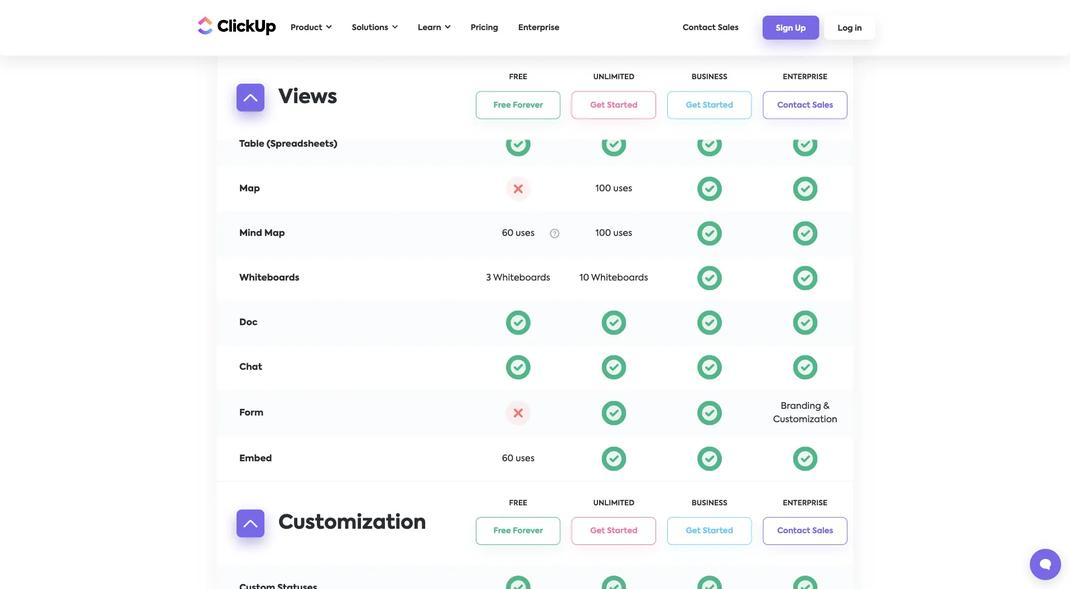 Task type: locate. For each thing, give the bounding box(es) containing it.
0 horizontal spatial customization
[[278, 514, 426, 533]]

sales
[[718, 24, 739, 32], [812, 101, 833, 109], [812, 527, 833, 535]]

& inside custom capacity & additional groups
[[778, 87, 785, 96]]

1 vertical spatial free forever
[[493, 527, 543, 535]]

1 horizontal spatial &
[[823, 402, 830, 411]]

whiteboards down mind map
[[239, 274, 299, 283]]

1 forever from the top
[[513, 101, 543, 109]]

contact sales link
[[677, 18, 744, 37]]

60
[[502, 35, 514, 44], [502, 87, 514, 96], [502, 229, 514, 238], [502, 454, 514, 463]]

2 vertical spatial enterprise
[[783, 500, 828, 507]]

2 vertical spatial sales
[[812, 527, 833, 535]]

sign
[[776, 24, 793, 32]]

2 horizontal spatial whiteboards
[[591, 274, 648, 283]]

map
[[239, 184, 260, 193], [264, 229, 285, 238]]

map up mind
[[239, 184, 260, 193]]

2 business from the top
[[692, 500, 727, 507]]

0 vertical spatial unlimited
[[593, 74, 634, 81]]

get started button
[[572, 91, 656, 119], [667, 91, 752, 119], [572, 517, 656, 545], [667, 517, 752, 545]]

1 horizontal spatial map
[[264, 229, 285, 238]]

enterprise for customization
[[783, 500, 828, 507]]

timeline
[[239, 35, 278, 44]]

2 contact sales button from the top
[[763, 517, 848, 545]]

1 free forever from the top
[[493, 101, 543, 109]]

1 vertical spatial 100 uses
[[596, 184, 632, 193]]

0 vertical spatial map
[[239, 184, 260, 193]]

free forever
[[493, 101, 543, 109], [493, 527, 543, 535]]

unlimited for views
[[593, 74, 634, 81]]

2 free forever button from the top
[[476, 517, 561, 545]]

contact sales button
[[763, 91, 848, 119], [763, 517, 848, 545]]

2 60 uses from the top
[[502, 87, 535, 96]]

1 vertical spatial forever
[[513, 527, 543, 535]]

0 vertical spatial contact
[[683, 24, 716, 32]]

business
[[692, 74, 727, 81], [692, 500, 727, 507]]

free
[[509, 74, 527, 81], [493, 101, 511, 109], [509, 500, 527, 507], [493, 527, 511, 535]]

60 for mind map
[[502, 229, 514, 238]]

capacity
[[804, 74, 843, 83]]

2 100 from the top
[[596, 184, 611, 193]]

3 60 uses from the top
[[502, 229, 535, 238]]

100
[[596, 87, 611, 96], [596, 184, 611, 193], [596, 229, 611, 238]]

0 vertical spatial free forever
[[493, 101, 543, 109]]

started
[[607, 101, 638, 109], [703, 101, 733, 109], [607, 527, 638, 535], [703, 527, 733, 535]]

whiteboards link
[[239, 274, 299, 283]]

pricing link
[[465, 18, 504, 37]]

& right branding
[[823, 402, 830, 411]]

1 free forever button from the top
[[476, 91, 561, 119]]

0 vertical spatial &
[[778, 87, 785, 96]]

free forever for views
[[493, 101, 543, 109]]

1 vertical spatial customization
[[278, 514, 426, 533]]

contact
[[683, 24, 716, 32], [777, 101, 810, 109], [777, 527, 810, 535]]

100 uses
[[596, 87, 632, 96], [596, 184, 632, 193], [596, 229, 632, 238]]

0 vertical spatial 100 uses
[[596, 87, 632, 96]]

branding & customization
[[773, 402, 837, 424]]

1 vertical spatial business
[[692, 500, 727, 507]]

2 vertical spatial 100
[[596, 229, 611, 238]]

unlimited for customization
[[593, 500, 634, 507]]

1 vertical spatial contact
[[777, 101, 810, 109]]

forever for views
[[513, 101, 543, 109]]

free forever button for views
[[476, 91, 561, 119]]

contact sales for customization
[[777, 527, 833, 535]]

contact for views
[[777, 101, 810, 109]]

doc
[[239, 318, 258, 327]]

60 uses for workload
[[502, 87, 535, 96]]

sales for customization
[[812, 527, 833, 535]]

0 horizontal spatial map
[[239, 184, 260, 193]]

& down custom
[[778, 87, 785, 96]]

0 vertical spatial business
[[692, 74, 727, 81]]

2 unlimited from the top
[[593, 500, 634, 507]]

workload
[[239, 87, 284, 96]]

forever
[[513, 101, 543, 109], [513, 527, 543, 535]]

embed link
[[239, 454, 272, 463]]

enterprise
[[518, 24, 559, 32], [783, 74, 828, 81], [783, 500, 828, 507]]

2 whiteboards from the left
[[493, 274, 550, 283]]

contact for customization
[[777, 527, 810, 535]]

sales for views
[[812, 101, 833, 109]]

1 60 uses from the top
[[502, 35, 535, 44]]

2 vertical spatial contact sales
[[777, 527, 833, 535]]

60 for embed
[[502, 454, 514, 463]]

1 horizontal spatial customization
[[773, 415, 837, 424]]

2 100 uses from the top
[[596, 184, 632, 193]]

100 uses for map
[[596, 184, 632, 193]]

form link
[[239, 409, 263, 418]]

3 100 from the top
[[596, 229, 611, 238]]

3 100 uses from the top
[[596, 229, 632, 238]]

1 vertical spatial &
[[823, 402, 830, 411]]

up
[[795, 24, 806, 32]]

1 100 uses from the top
[[596, 87, 632, 96]]

1 unlimited from the top
[[593, 74, 634, 81]]

whiteboards right 3
[[493, 274, 550, 283]]

customization
[[773, 415, 837, 424], [278, 514, 426, 533]]

3 60 from the top
[[502, 229, 514, 238]]

0 horizontal spatial whiteboards
[[239, 274, 299, 283]]

0 vertical spatial contact sales button
[[763, 91, 848, 119]]

1 horizontal spatial whiteboards
[[493, 274, 550, 283]]

in
[[855, 24, 862, 32]]

map right mind
[[264, 229, 285, 238]]

additional
[[787, 87, 832, 96]]

1 vertical spatial free forever button
[[476, 517, 561, 545]]

2 vertical spatial contact
[[777, 527, 810, 535]]

enterprise for views
[[783, 74, 828, 81]]

60 uses
[[502, 35, 535, 44], [502, 87, 535, 96], [502, 229, 535, 238], [502, 454, 535, 463]]

2 free forever from the top
[[493, 527, 543, 535]]

0 horizontal spatial &
[[778, 87, 785, 96]]

1 100 from the top
[[596, 87, 611, 96]]

1 vertical spatial unlimited
[[593, 500, 634, 507]]

tool tip image
[[550, 229, 560, 238]]

60 for workload
[[502, 87, 514, 96]]

unlimited
[[593, 74, 634, 81], [593, 500, 634, 507]]

1 vertical spatial sales
[[812, 101, 833, 109]]

table (spreadsheets)
[[239, 140, 337, 149]]

60 uses for embed
[[502, 454, 535, 463]]

1 vertical spatial 100
[[596, 184, 611, 193]]

uses
[[516, 35, 535, 44], [516, 87, 535, 96], [613, 87, 632, 96], [613, 184, 632, 193], [516, 229, 535, 238], [613, 229, 632, 238], [516, 454, 535, 463]]

workload link
[[239, 87, 284, 96]]

0 vertical spatial forever
[[513, 101, 543, 109]]

whiteboards right 10
[[591, 274, 648, 283]]

1 contact sales button from the top
[[763, 91, 848, 119]]

contact sales
[[683, 24, 739, 32], [777, 101, 833, 109], [777, 527, 833, 535]]

0 vertical spatial free forever button
[[476, 91, 561, 119]]

& inside the branding & customization
[[823, 402, 830, 411]]

1 vertical spatial enterprise
[[783, 74, 828, 81]]

100 for map
[[596, 184, 611, 193]]

2 60 from the top
[[502, 87, 514, 96]]

0 vertical spatial 100
[[596, 87, 611, 96]]

4 60 uses from the top
[[502, 454, 535, 463]]

get started
[[590, 101, 638, 109], [686, 101, 733, 109], [590, 527, 638, 535], [686, 527, 733, 535]]

1 business from the top
[[692, 74, 727, 81]]

whiteboards
[[239, 274, 299, 283], [493, 274, 550, 283], [591, 274, 648, 283]]

1 whiteboards from the left
[[239, 274, 299, 283]]

solutions
[[352, 24, 388, 32]]

free forever button
[[476, 91, 561, 119], [476, 517, 561, 545]]

100 uses for workload
[[596, 87, 632, 96]]

3 whiteboards from the left
[[591, 274, 648, 283]]

get
[[590, 101, 605, 109], [686, 101, 701, 109], [590, 527, 605, 535], [686, 527, 701, 535]]

4 60 from the top
[[502, 454, 514, 463]]

&
[[778, 87, 785, 96], [823, 402, 830, 411]]

1 vertical spatial contact sales
[[777, 101, 833, 109]]

1 vertical spatial contact sales button
[[763, 517, 848, 545]]

0 vertical spatial contact sales
[[683, 24, 739, 32]]

product
[[291, 24, 322, 32]]

2 vertical spatial 100 uses
[[596, 229, 632, 238]]

2 forever from the top
[[513, 527, 543, 535]]

contact sales for views
[[777, 101, 833, 109]]



Task type: vqa. For each thing, say whether or not it's contained in the screenshot.
the bottommost Contact Sales button
yes



Task type: describe. For each thing, give the bounding box(es) containing it.
10
[[580, 274, 589, 283]]

branding
[[781, 402, 821, 411]]

100 for workload
[[596, 87, 611, 96]]

table
[[239, 140, 264, 149]]

forever for customization
[[513, 527, 543, 535]]

log in
[[838, 24, 862, 32]]

doc link
[[239, 318, 258, 327]]

chat
[[239, 363, 262, 372]]

100 uses for mind map
[[596, 229, 632, 238]]

clickup image
[[195, 15, 276, 36]]

product button
[[285, 16, 337, 39]]

1 60 from the top
[[502, 35, 514, 44]]

3 whiteboards
[[486, 274, 550, 283]]

mind map link
[[239, 229, 285, 238]]

enterprise link
[[513, 18, 565, 37]]

100 for mind map
[[596, 229, 611, 238]]

0 vertical spatial enterprise
[[518, 24, 559, 32]]

map link
[[239, 184, 260, 193]]

pricing
[[471, 24, 498, 32]]

embed
[[239, 454, 272, 463]]

log
[[838, 24, 853, 32]]

10 whiteboards
[[580, 274, 648, 283]]

form
[[239, 409, 263, 418]]

sign up
[[776, 24, 806, 32]]

table (spreadsheets) link
[[239, 140, 337, 149]]

0 vertical spatial sales
[[718, 24, 739, 32]]

free forever for customization
[[493, 527, 543, 535]]

3
[[486, 274, 491, 283]]

mind
[[239, 229, 262, 238]]

learn
[[418, 24, 441, 32]]

learn button
[[412, 16, 456, 39]]

business for views
[[692, 74, 727, 81]]

business for customization
[[692, 500, 727, 507]]

custom capacity & additional groups
[[767, 74, 843, 110]]

mind map
[[239, 229, 285, 238]]

chat link
[[239, 363, 262, 372]]

free forever button for customization
[[476, 517, 561, 545]]

0 vertical spatial customization
[[773, 415, 837, 424]]

60 uses for mind map
[[502, 229, 535, 238]]

custom
[[767, 74, 802, 83]]

1 vertical spatial map
[[264, 229, 285, 238]]

sign up button
[[763, 16, 819, 40]]

whiteboards for 3 whiteboards
[[493, 274, 550, 283]]

log in link
[[824, 16, 875, 40]]

views
[[278, 88, 337, 107]]

contact sales button for customization
[[763, 517, 848, 545]]

solutions button
[[346, 16, 403, 39]]

contact sales button for views
[[763, 91, 848, 119]]

groups
[[790, 101, 820, 110]]

(spreadsheets)
[[267, 140, 337, 149]]

whiteboards for 10 whiteboards
[[591, 274, 648, 283]]



